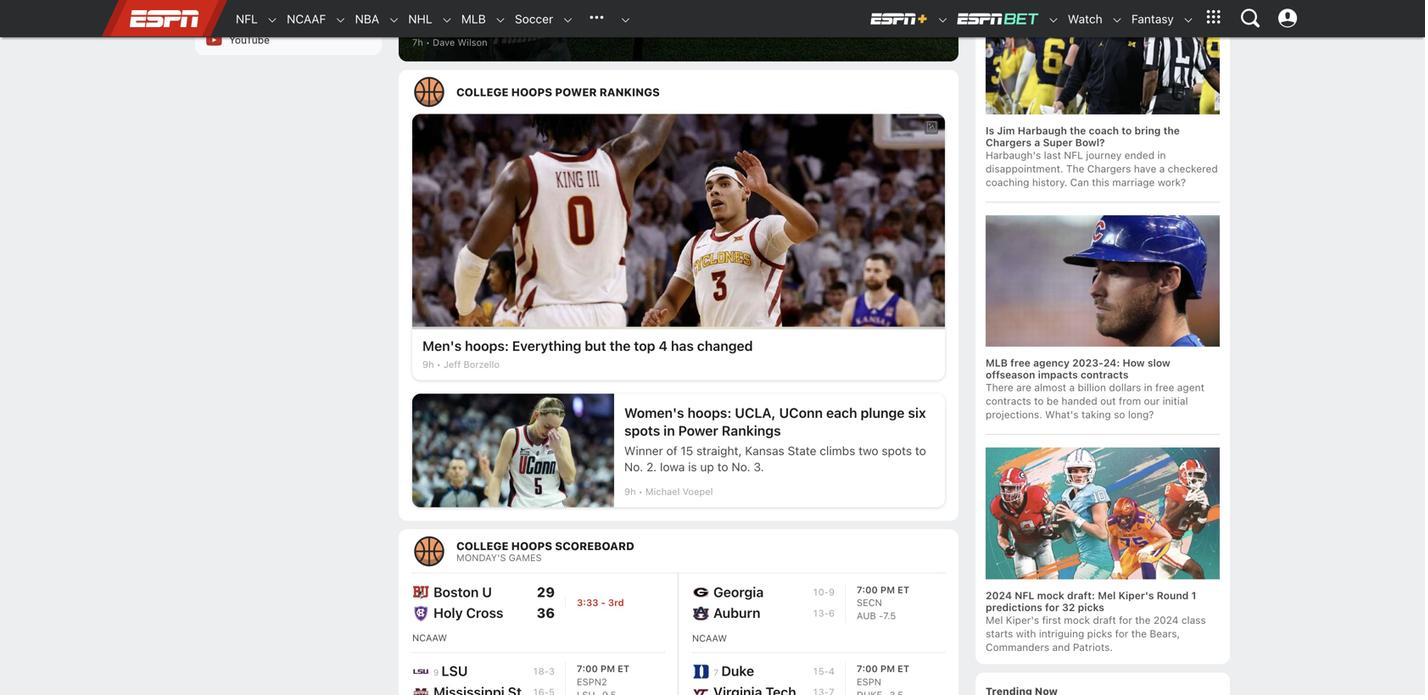 Task type: describe. For each thing, give the bounding box(es) containing it.
mlb for mlb free agency 2023-24: how slow offseason impacts contracts there are almost a billion dollars in free agent contracts to be handed out from our initial projections. what's taking so long?
[[986, 357, 1008, 369]]

pm inside 7:00 pm et secn aub -7.5
[[880, 585, 895, 596]]

in inside is jim harbaugh the coach to bring the chargers a super bowl? harbaugh's last nfl journey ended in disappointment. the chargers have a checkered coaching history. can this marriage work?
[[1158, 149, 1166, 161]]

jeff
[[444, 359, 461, 370]]

through
[[850, 0, 941, 4]]

pm for lsu
[[601, 664, 615, 675]]

college hoops power rankings
[[456, 85, 660, 98]]

36
[[537, 605, 555, 621]]

youtube link
[[195, 25, 382, 55]]

1 vertical spatial mock
[[1064, 614, 1090, 626]]

agency
[[1033, 357, 1070, 369]]

13-6
[[813, 608, 835, 619]]

0 vertical spatial chargers
[[986, 136, 1032, 148]]

history.
[[1032, 176, 1067, 188]]

24:
[[1104, 357, 1120, 369]]

espn
[[857, 677, 881, 688]]

1 vertical spatial 2024
[[1154, 614, 1179, 626]]

u
[[482, 584, 492, 600]]

franklin high's four-year state title run, through the lens of nash pils
[[412, 0, 941, 33]]

1 vertical spatial kiper's
[[1006, 614, 1039, 626]]

9h for michael voepel
[[624, 486, 636, 497]]

dave
[[433, 37, 455, 48]]

et inside 7:00 pm et secn aub -7.5
[[898, 585, 910, 596]]

ncaaf
[[287, 12, 326, 26]]

to inside mlb free agency 2023-24: how slow offseason impacts contracts there are almost a billion dollars in free agent contracts to be handed out from our initial projections. what's taking so long?
[[1034, 395, 1044, 407]]

espn2
[[577, 677, 607, 688]]

games
[[509, 552, 542, 564]]

15-4
[[813, 666, 835, 677]]

1 no. from the left
[[624, 460, 643, 474]]

1 horizontal spatial 4
[[829, 666, 835, 677]]

coach
[[1089, 124, 1119, 136]]

jeff borzello
[[444, 359, 500, 370]]

disappointment.
[[986, 163, 1063, 175]]

1
[[1192, 590, 1197, 602]]

college for college hoops power rankings
[[456, 85, 509, 98]]

women's
[[624, 405, 684, 421]]

pm for duke
[[880, 664, 895, 675]]

long?
[[1128, 409, 1154, 421]]

plunge
[[861, 405, 905, 421]]

checkered
[[1168, 163, 1218, 175]]

1 vertical spatial a
[[1159, 163, 1165, 175]]

ucla,
[[735, 405, 776, 421]]

but
[[585, 338, 606, 354]]

0 vertical spatial 2024
[[986, 590, 1012, 602]]

handed
[[1062, 395, 1097, 407]]

0 vertical spatial 4
[[659, 338, 668, 354]]

7:00 for lsu
[[577, 664, 598, 675]]

1 vertical spatial for
[[1119, 614, 1132, 626]]

nfl inside 2024 nfl mock draft: mel kiper's round 1 predictions for 32 picks mel kiper's first mock draft for the 2024 class starts with intriguing picks for the bears, commanders and patriots.
[[1015, 590, 1035, 602]]

our
[[1144, 395, 1160, 407]]

7:00 pm et secn aub -7.5
[[857, 585, 910, 622]]

is
[[986, 124, 994, 136]]

is jim harbaugh the coach to bring the chargers a super bowl? harbaugh's last nfl journey ended in disappointment. the chargers have a checkered coaching history. can this marriage work?
[[986, 124, 1218, 188]]

lens
[[453, 10, 498, 33]]

what's
[[1045, 409, 1079, 421]]

work?
[[1158, 176, 1186, 188]]

1 vertical spatial chargers
[[1087, 163, 1131, 175]]

cross
[[466, 605, 503, 621]]

10-
[[813, 587, 829, 598]]

high's
[[513, 0, 581, 4]]

2.
[[646, 460, 657, 474]]

holy cross
[[433, 605, 503, 621]]

0 vertical spatial picks
[[1078, 602, 1104, 614]]

hoops for power
[[511, 85, 552, 98]]

et for duke
[[898, 664, 910, 675]]

3:33 - 3rd
[[577, 598, 624, 609]]

aub
[[857, 611, 876, 622]]

18-3
[[533, 666, 555, 677]]

class
[[1182, 614, 1206, 626]]

michael voepel
[[645, 486, 713, 497]]

how
[[1123, 357, 1145, 369]]

patriots.
[[1073, 642, 1113, 653]]

impacts
[[1038, 369, 1078, 381]]

jim
[[997, 124, 1015, 136]]

- inside 7:00 pm et secn aub -7.5
[[879, 611, 883, 622]]

coaching
[[986, 176, 1029, 188]]

ncaaf link
[[278, 1, 326, 37]]

from
[[1119, 395, 1141, 407]]

7
[[713, 668, 719, 678]]

6
[[829, 608, 835, 619]]

mlb for mlb
[[461, 12, 486, 26]]

each
[[826, 405, 857, 421]]

nhl link
[[400, 1, 432, 37]]

hoops for scoreboard
[[511, 540, 552, 552]]

10-9
[[813, 587, 835, 598]]

bring
[[1135, 124, 1161, 136]]

1 vertical spatial free
[[1155, 382, 1174, 394]]

a inside mlb free agency 2023-24: how slow offseason impacts contracts there are almost a billion dollars in free agent contracts to be handed out from our initial projections. what's taking so long?
[[1069, 382, 1075, 394]]

the right bring
[[1164, 124, 1180, 136]]

soccer link
[[506, 1, 553, 37]]

projections.
[[986, 409, 1042, 421]]

3
[[549, 666, 555, 677]]

state
[[692, 0, 745, 4]]

soccer
[[515, 12, 553, 26]]

the left bears,
[[1131, 628, 1147, 640]]

predictions
[[986, 602, 1042, 614]]

winner
[[624, 444, 663, 458]]

1 horizontal spatial 9
[[829, 587, 835, 598]]

9h for jeff borzello
[[422, 359, 434, 370]]

2023-
[[1072, 357, 1104, 369]]

the up bears,
[[1135, 614, 1151, 626]]

kansas
[[745, 444, 785, 458]]

3:33
[[577, 598, 598, 609]]

of inside women's hoops: ucla, uconn each plunge six spots in power rankings winner of 15 straight, kansas state climbs two spots to no. 2. iowa is up to no. 3.
[[666, 444, 677, 458]]

of inside franklin high's four-year state title run, through the lens of nash pils
[[503, 10, 525, 33]]

tiktok link
[[195, 0, 382, 25]]

nfl link
[[227, 1, 258, 37]]

auburn
[[713, 605, 761, 621]]

0 vertical spatial mock
[[1037, 590, 1065, 602]]

taking
[[1082, 409, 1111, 421]]

mlb free agency 2023-24: how slow offseason impacts contracts there are almost a billion dollars in free agent contracts to be handed out from our initial projections. what's taking so long?
[[986, 357, 1205, 421]]

franklin
[[412, 0, 509, 4]]

georgia
[[713, 584, 764, 600]]

hoops: for men's
[[465, 338, 509, 354]]

bowl?
[[1075, 136, 1105, 148]]

mlb link
[[453, 1, 486, 37]]



Task type: vqa. For each thing, say whether or not it's contained in the screenshot.
9- within the UTSA Roadrunners 9-4
no



Task type: locate. For each thing, give the bounding box(es) containing it.
in up 'our'
[[1144, 382, 1153, 394]]

nfl
[[236, 12, 258, 26], [1064, 149, 1083, 161], [1015, 590, 1035, 602]]

have
[[1134, 163, 1157, 175]]

hoops: inside women's hoops: ucla, uconn each plunge six spots in power rankings winner of 15 straight, kansas state climbs two spots to no. 2. iowa is up to no. 3.
[[688, 405, 732, 421]]

7:00 pm et espn
[[857, 664, 910, 688]]

straight,
[[696, 444, 742, 458]]

1 hoops from the top
[[511, 85, 552, 98]]

1 vertical spatial of
[[666, 444, 677, 458]]

0 vertical spatial 9h
[[422, 359, 434, 370]]

nfl up youtube
[[236, 12, 258, 26]]

college inside college hoops scoreboard monday's games
[[456, 540, 509, 552]]

monday's
[[456, 552, 506, 564]]

journey
[[1086, 149, 1122, 161]]

1 horizontal spatial nfl
[[1015, 590, 1035, 602]]

0 vertical spatial in
[[1158, 149, 1166, 161]]

1 horizontal spatial of
[[666, 444, 677, 458]]

marriage
[[1112, 176, 1155, 188]]

0 vertical spatial nfl
[[236, 12, 258, 26]]

0 horizontal spatial nfl
[[236, 12, 258, 26]]

0 vertical spatial mlb
[[461, 12, 486, 26]]

a up the "work?"
[[1159, 163, 1165, 175]]

lsu
[[441, 664, 468, 680]]

almost
[[1034, 382, 1066, 394]]

2 horizontal spatial in
[[1158, 149, 1166, 161]]

contracts up billion at the right of the page
[[1081, 369, 1129, 381]]

intriguing
[[1039, 628, 1084, 640]]

mock down 32
[[1064, 614, 1090, 626]]

1 horizontal spatial 9h
[[624, 486, 636, 497]]

0 vertical spatial of
[[503, 10, 525, 33]]

fantasy
[[1132, 12, 1174, 26]]

1 horizontal spatial free
[[1155, 382, 1174, 394]]

hoops left power
[[511, 85, 552, 98]]

2 horizontal spatial nfl
[[1064, 149, 1083, 161]]

2 vertical spatial a
[[1069, 382, 1075, 394]]

0 horizontal spatial a
[[1034, 136, 1040, 148]]

9 left lsu
[[433, 668, 439, 678]]

0 horizontal spatial spots
[[624, 423, 660, 439]]

of left 15
[[666, 444, 677, 458]]

0 vertical spatial a
[[1034, 136, 1040, 148]]

chargers
[[986, 136, 1032, 148], [1087, 163, 1131, 175]]

2024 up bears,
[[1154, 614, 1179, 626]]

hoops: up borzello at bottom
[[465, 338, 509, 354]]

state
[[788, 444, 817, 458]]

0 vertical spatial for
[[1045, 602, 1059, 614]]

29
[[537, 584, 555, 600]]

et inside 7:00 pm et espn2
[[618, 664, 630, 675]]

- left "3rd"
[[601, 598, 606, 609]]

offseason
[[986, 369, 1035, 381]]

et inside 7:00 pm et espn
[[898, 664, 910, 675]]

7h
[[412, 37, 423, 48]]

mlb inside mlb free agency 2023-24: how slow offseason impacts contracts there are almost a billion dollars in free agent contracts to be handed out from our initial projections. what's taking so long?
[[986, 357, 1008, 369]]

pm inside 7:00 pm et espn
[[880, 664, 895, 675]]

0 horizontal spatial ncaaw
[[412, 633, 447, 644]]

be
[[1047, 395, 1059, 407]]

0 vertical spatial mel
[[1098, 590, 1116, 602]]

the left "coach"
[[1070, 124, 1086, 136]]

duke
[[721, 664, 754, 680]]

0 horizontal spatial in
[[664, 423, 675, 439]]

et for lsu
[[618, 664, 630, 675]]

slow
[[1148, 357, 1171, 369]]

spots up winner
[[624, 423, 660, 439]]

round
[[1157, 590, 1189, 602]]

0 horizontal spatial free
[[1010, 357, 1031, 369]]

to left bring
[[1122, 124, 1132, 136]]

1 vertical spatial 9
[[433, 668, 439, 678]]

iowa
[[660, 460, 685, 474]]

free up the are
[[1010, 357, 1031, 369]]

3rd
[[608, 598, 624, 609]]

mlb down franklin
[[461, 12, 486, 26]]

harbaugh's
[[986, 149, 1041, 161]]

starts
[[986, 628, 1013, 640]]

the left top at the left of the page
[[610, 338, 631, 354]]

7:00 up "secn"
[[857, 585, 878, 596]]

ncaaw down holy at the left bottom
[[412, 633, 447, 644]]

1 vertical spatial mlb
[[986, 357, 1008, 369]]

there
[[986, 382, 1014, 394]]

2 horizontal spatial a
[[1159, 163, 1165, 175]]

hoops inside college hoops scoreboard monday's games
[[511, 540, 552, 552]]

picks up draft
[[1078, 602, 1104, 614]]

1 vertical spatial spots
[[882, 444, 912, 458]]

0 horizontal spatial 9
[[433, 668, 439, 678]]

ncaaw for holy cross
[[412, 633, 447, 644]]

harbaugh
[[1018, 124, 1067, 136]]

is jim harbaugh the coach to bring the chargers a super bowl? link
[[986, 124, 1180, 148]]

college for college hoops scoreboard monday's games
[[456, 540, 509, 552]]

secn
[[857, 598, 882, 609]]

this
[[1092, 176, 1110, 188]]

4
[[659, 338, 668, 354], [829, 666, 835, 677]]

18-
[[533, 666, 549, 677]]

the inside franklin high's four-year state title run, through the lens of nash pils
[[412, 10, 448, 33]]

to inside is jim harbaugh the coach to bring the chargers a super bowl? harbaugh's last nfl journey ended in disappointment. the chargers have a checkered coaching history. can this marriage work?
[[1122, 124, 1132, 136]]

2 no. from the left
[[732, 460, 750, 474]]

for up first at the right bottom of the page
[[1045, 602, 1059, 614]]

college down wilson
[[456, 85, 509, 98]]

a up handed
[[1069, 382, 1075, 394]]

0 vertical spatial hoops
[[511, 85, 552, 98]]

0 vertical spatial college
[[456, 85, 509, 98]]

1 vertical spatial -
[[879, 611, 883, 622]]

mel up the "starts"
[[986, 614, 1003, 626]]

picks down draft
[[1087, 628, 1112, 640]]

3.
[[754, 460, 764, 474]]

a
[[1034, 136, 1040, 148], [1159, 163, 1165, 175], [1069, 382, 1075, 394]]

13-
[[813, 608, 829, 619]]

0 vertical spatial kiper's
[[1119, 590, 1154, 602]]

men's
[[422, 338, 462, 354]]

run,
[[799, 0, 845, 4]]

nfl inside is jim harbaugh the coach to bring the chargers a super bowl? harbaugh's last nfl journey ended in disappointment. the chargers have a checkered coaching history. can this marriage work?
[[1064, 149, 1083, 161]]

pm up "secn"
[[880, 585, 895, 596]]

2024 nfl mock draft: mel kiper's round 1 predictions for 32 picks mel kiper's first mock draft for the 2024 class starts with intriguing picks for the bears, commanders and patriots.
[[986, 590, 1206, 653]]

1 vertical spatial nfl
[[1064, 149, 1083, 161]]

0 horizontal spatial no.
[[624, 460, 643, 474]]

1 vertical spatial picks
[[1087, 628, 1112, 640]]

0 horizontal spatial -
[[601, 598, 606, 609]]

and
[[1052, 642, 1070, 653]]

ncaaw for auburn
[[692, 633, 727, 644]]

a left 'super'
[[1034, 136, 1040, 148]]

rankings
[[600, 85, 660, 98]]

men's hoops: everything but the top 4 has changed
[[422, 338, 753, 354]]

0 horizontal spatial hoops:
[[465, 338, 509, 354]]

1 horizontal spatial -
[[879, 611, 883, 622]]

pm up espn2
[[601, 664, 615, 675]]

in inside women's hoops: ucla, uconn each plunge six spots in power rankings winner of 15 straight, kansas state climbs two spots to no. 2. iowa is up to no. 3.
[[664, 423, 675, 439]]

1 vertical spatial 4
[[829, 666, 835, 677]]

1 horizontal spatial in
[[1144, 382, 1153, 394]]

1 horizontal spatial chargers
[[1087, 163, 1131, 175]]

kiper's left the "round"
[[1119, 590, 1154, 602]]

draft:
[[1067, 590, 1095, 602]]

9 up 6
[[829, 587, 835, 598]]

in down women's
[[664, 423, 675, 439]]

1 vertical spatial hoops:
[[688, 405, 732, 421]]

kiper's up with
[[1006, 614, 1039, 626]]

1 college from the top
[[456, 85, 509, 98]]

dollars
[[1109, 382, 1141, 394]]

2 hoops from the top
[[511, 540, 552, 552]]

of right lens
[[503, 10, 525, 33]]

pm up espn at the bottom right
[[880, 664, 895, 675]]

7:00 for duke
[[857, 664, 878, 675]]

to down 'six'
[[915, 444, 926, 458]]

7:00 inside 7:00 pm et espn
[[857, 664, 878, 675]]

no.
[[624, 460, 643, 474], [732, 460, 750, 474]]

9h down men's
[[422, 359, 434, 370]]

1 horizontal spatial hoops:
[[688, 405, 732, 421]]

0 vertical spatial spots
[[624, 423, 660, 439]]

free up the initial
[[1155, 382, 1174, 394]]

0 horizontal spatial 2024
[[986, 590, 1012, 602]]

for down draft
[[1115, 628, 1129, 640]]

boston u
[[433, 584, 492, 600]]

borzello
[[464, 359, 500, 370]]

can
[[1070, 176, 1089, 188]]

0 vertical spatial free
[[1010, 357, 1031, 369]]

chargers up the harbaugh's
[[986, 136, 1032, 148]]

1 vertical spatial mel
[[986, 614, 1003, 626]]

1 horizontal spatial 2024
[[1154, 614, 1179, 626]]

2 vertical spatial nfl
[[1015, 590, 1035, 602]]

scoreboard
[[555, 540, 634, 552]]

mock up first at the right bottom of the page
[[1037, 590, 1065, 602]]

2024 up the "starts"
[[986, 590, 1012, 602]]

7:00 up espn at the bottom right
[[857, 664, 878, 675]]

wilson
[[458, 37, 487, 48]]

et
[[898, 585, 910, 596], [618, 664, 630, 675], [898, 664, 910, 675]]

ncaaw up 7
[[692, 633, 727, 644]]

7:00 inside 7:00 pm et espn2
[[577, 664, 598, 675]]

mlb up there
[[986, 357, 1008, 369]]

six
[[908, 405, 926, 421]]

youtube
[[229, 34, 270, 46]]

hoops: up power
[[688, 405, 732, 421]]

1 horizontal spatial mlb
[[986, 357, 1008, 369]]

the
[[412, 10, 448, 33], [1070, 124, 1086, 136], [1164, 124, 1180, 136], [610, 338, 631, 354], [1135, 614, 1151, 626], [1131, 628, 1147, 640]]

to left be
[[1034, 395, 1044, 407]]

0 horizontal spatial 4
[[659, 338, 668, 354]]

0 horizontal spatial 9h
[[422, 359, 434, 370]]

changed
[[697, 338, 753, 354]]

1 horizontal spatial a
[[1069, 382, 1075, 394]]

everything
[[512, 338, 581, 354]]

1 horizontal spatial mel
[[1098, 590, 1116, 602]]

1 vertical spatial college
[[456, 540, 509, 552]]

1 horizontal spatial spots
[[882, 444, 912, 458]]

0 horizontal spatial mel
[[986, 614, 1003, 626]]

college left games at the left of page
[[456, 540, 509, 552]]

free
[[1010, 357, 1031, 369], [1155, 382, 1174, 394]]

1 horizontal spatial contracts
[[1081, 369, 1129, 381]]

billion
[[1078, 382, 1106, 394]]

pils
[[588, 10, 628, 33]]

0 vertical spatial -
[[601, 598, 606, 609]]

0 horizontal spatial contracts
[[986, 395, 1031, 407]]

in inside mlb free agency 2023-24: how slow offseason impacts contracts there are almost a billion dollars in free agent contracts to be handed out from our initial projections. what's taking so long?
[[1144, 382, 1153, 394]]

nfl up the
[[1064, 149, 1083, 161]]

9
[[829, 587, 835, 598], [433, 668, 439, 678]]

hoops up 29
[[511, 540, 552, 552]]

pm inside 7:00 pm et espn2
[[601, 664, 615, 675]]

uconn
[[779, 405, 823, 421]]

to
[[1122, 124, 1132, 136], [1034, 395, 1044, 407], [915, 444, 926, 458], [717, 460, 728, 474]]

4 right top at the left of the page
[[659, 338, 668, 354]]

9h left michael
[[624, 486, 636, 497]]

so
[[1114, 409, 1125, 421]]

chargers down journey
[[1087, 163, 1131, 175]]

2 college from the top
[[456, 540, 509, 552]]

no. left 2.
[[624, 460, 643, 474]]

1 vertical spatial in
[[1144, 382, 1153, 394]]

1 horizontal spatial ncaaw
[[692, 633, 727, 644]]

1 vertical spatial 9h
[[624, 486, 636, 497]]

no. left 3.
[[732, 460, 750, 474]]

1 horizontal spatial kiper's
[[1119, 590, 1154, 602]]

contracts up projections.
[[986, 395, 1031, 407]]

hoops:
[[465, 338, 509, 354], [688, 405, 732, 421]]

2024 nfl mock draft: mel kiper's round 1 predictions for 32 picks link
[[986, 590, 1197, 614]]

to right up
[[717, 460, 728, 474]]

for
[[1045, 602, 1059, 614], [1119, 614, 1132, 626], [1115, 628, 1129, 640]]

the up 7h
[[412, 10, 448, 33]]

mel up draft
[[1098, 590, 1116, 602]]

in right ended
[[1158, 149, 1166, 161]]

top
[[634, 338, 655, 354]]

mock
[[1037, 590, 1065, 602], [1064, 614, 1090, 626]]

7:00 up espn2
[[577, 664, 598, 675]]

initial
[[1163, 395, 1188, 407]]

1 horizontal spatial no.
[[732, 460, 750, 474]]

0 horizontal spatial of
[[503, 10, 525, 33]]

0 vertical spatial hoops:
[[465, 338, 509, 354]]

1 vertical spatial hoops
[[511, 540, 552, 552]]

4 left espn at the bottom right
[[829, 666, 835, 677]]

1 vertical spatial contracts
[[986, 395, 1031, 407]]

0 horizontal spatial mlb
[[461, 12, 486, 26]]

nfl up with
[[1015, 590, 1035, 602]]

spots right "two"
[[882, 444, 912, 458]]

0 vertical spatial 9
[[829, 587, 835, 598]]

7:00 inside 7:00 pm et secn aub -7.5
[[857, 585, 878, 596]]

with
[[1016, 628, 1036, 640]]

nhl
[[408, 12, 432, 26]]

0 horizontal spatial kiper's
[[1006, 614, 1039, 626]]

2 vertical spatial in
[[664, 423, 675, 439]]

- right aub
[[879, 611, 883, 622]]

for right draft
[[1119, 614, 1132, 626]]

watch link
[[1059, 1, 1103, 37]]

2 vertical spatial for
[[1115, 628, 1129, 640]]

hoops: for women's
[[688, 405, 732, 421]]

0 horizontal spatial chargers
[[986, 136, 1032, 148]]

michael
[[645, 486, 680, 497]]

0 vertical spatial contracts
[[1081, 369, 1129, 381]]



